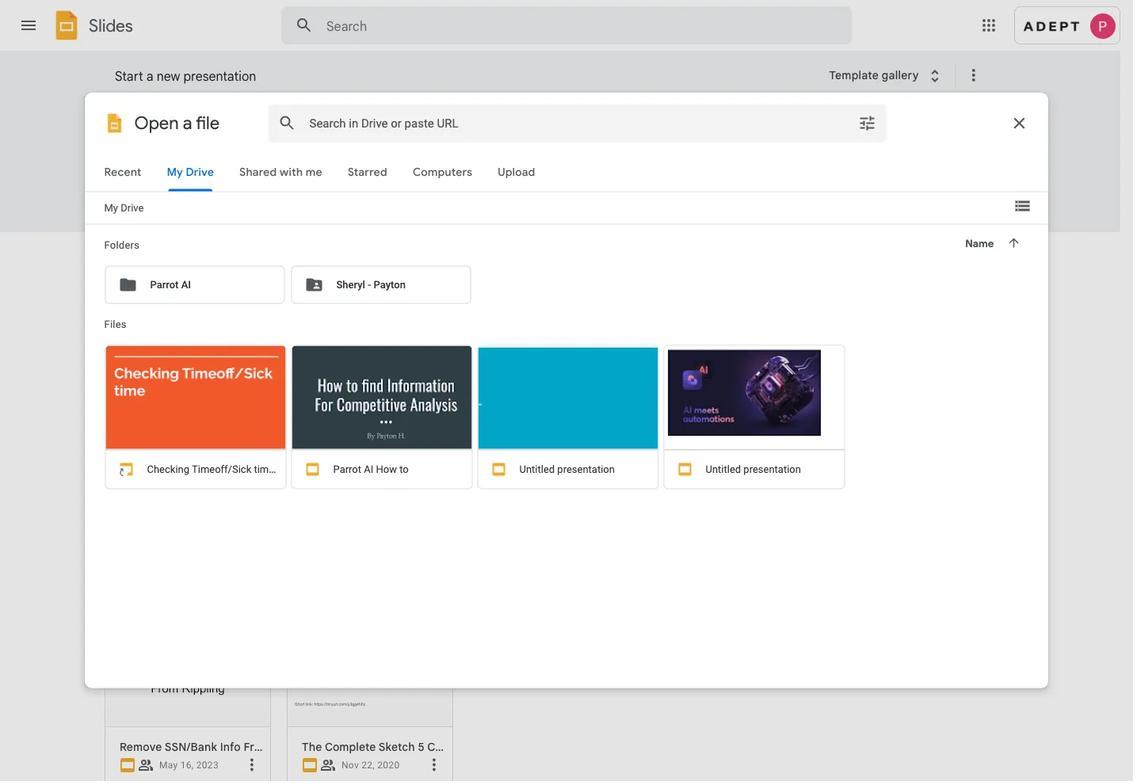 Task type: describe. For each thing, give the bounding box(es) containing it.
new
[[157, 68, 180, 84]]

fair
[[608, 184, 625, 198]]

search image
[[289, 10, 320, 41]]

checking timeoff/sick time presentation google slides element
[[667, 398, 884, 412]]

last opened by me sep 6, 2023 element
[[342, 418, 394, 429]]

off
[[191, 398, 209, 412]]

report
[[292, 184, 325, 198]]

2020
[[378, 760, 400, 771]]

2023 for mdm
[[371, 418, 394, 429]]

nov
[[342, 760, 359, 771]]

time
[[607, 398, 633, 412]]

adept mdm set-up instructions
[[302, 398, 471, 412]]

checking timeoff/sick time presentation option
[[644, 0, 884, 782]]

blank
[[112, 184, 141, 198]]

remove ssn/bank info from rippling google slides element
[[120, 741, 317, 755]]

book report
[[262, 184, 325, 198]]

rippling
[[274, 741, 317, 754]]

team
[[267, 398, 295, 412]]

set-
[[367, 398, 390, 412]]

last opened by me aug 11, 2023 element
[[706, 418, 765, 429]]

yearbook option
[[711, 98, 848, 209]]

blank option
[[109, 98, 246, 209]]

up
[[390, 398, 404, 412]]

instructions
[[407, 398, 471, 412]]

presentations by title list box
[[97, 0, 1016, 782]]

google
[[298, 398, 336, 412]]

may 16, 2023
[[159, 760, 219, 771]]

arcgis massachusetts time series visualization
[[484, 398, 739, 412]]

science fair option
[[561, 98, 698, 214]]

yearbook
[[714, 184, 763, 198]]

aug 11, 2023
[[706, 418, 765, 429]]

arcgis massachusetts time series visualization google slides element
[[484, 398, 739, 412]]

from
[[244, 741, 271, 754]]

remove ssn/bank info from rippling
[[120, 741, 317, 754]]

adding
[[120, 398, 157, 412]]

visualization
[[672, 398, 739, 412]]

presentation
[[816, 398, 884, 412]]

adept mdm set-up instructions google slides element
[[302, 398, 471, 412]]

may
[[159, 760, 178, 771]]

aug
[[706, 418, 724, 429]]

presentation inside heading
[[184, 68, 256, 84]]

timeoff/sick
[[719, 398, 786, 412]]

calendar
[[339, 398, 388, 412]]

start
[[115, 68, 143, 84]]

ssn/bank
[[165, 741, 217, 754]]

the complete sketch 5 course - design apps & websites 2020 udemy discount & review (slide) google slides element
[[302, 741, 446, 755]]

2 presentations from the top
[[105, 257, 177, 271]]

presentations by title heading
[[105, 232, 232, 283]]

adding time-off to the ra team google calendar option
[[97, 0, 388, 782]]

gallery
[[882, 68, 920, 82]]

last opened by me may 16, 2023 element
[[159, 760, 219, 771]]

ra
[[249, 398, 264, 412]]

pitch
[[413, 184, 440, 198]]

16,
[[181, 760, 194, 771]]

book
[[262, 184, 289, 198]]



Task type: locate. For each thing, give the bounding box(es) containing it.
template
[[830, 68, 879, 82]]

presentation right new
[[184, 68, 256, 84]]

1 presentations from the top
[[105, 251, 187, 266]]

title inside heading
[[208, 251, 232, 266]]

1 vertical spatial presentation
[[929, 184, 996, 198]]

presentations by title
[[105, 251, 232, 266], [105, 257, 216, 271]]

pitch option
[[410, 98, 547, 214]]

adding time-off to the ra team google calendar google slides element
[[120, 398, 388, 412]]

6,
[[361, 418, 369, 429]]

time
[[789, 398, 813, 412]]

list box
[[109, 95, 1020, 233]]

last opened by me nov 22, 2020 element
[[342, 760, 400, 771]]

1 horizontal spatial presentation
[[929, 184, 996, 198]]

arcgis
[[484, 398, 521, 412]]

2023 for timeoff/sick
[[742, 418, 765, 429]]

presentation right prototyping
[[929, 184, 996, 198]]

start a new presentation
[[115, 68, 256, 84]]

checking
[[667, 398, 717, 412]]

book report option
[[259, 98, 396, 209]]

11,
[[726, 418, 740, 429]]

presentations
[[105, 251, 187, 266], [105, 257, 177, 271]]

template gallery
[[830, 68, 920, 82]]

template gallery button
[[819, 61, 955, 90]]

checking timeoff/sick time presentation
[[667, 398, 884, 412]]

2023 right '6,'
[[371, 418, 394, 429]]

2 presentations by title from the top
[[105, 257, 216, 271]]

list box containing blank
[[109, 95, 1020, 233]]

title
[[208, 251, 232, 266], [195, 257, 216, 271]]

remove ssn/bank info from rippling option
[[105, 632, 317, 782]]

0 horizontal spatial presentation
[[184, 68, 256, 84]]

prototyping presentation
[[865, 184, 996, 198]]

presentation inside option
[[929, 184, 996, 198]]

2023 inside checking timeoff/sick time presentation option
[[742, 418, 765, 429]]

nov 22, 2020 option
[[287, 632, 454, 782]]

0 vertical spatial presentation
[[184, 68, 256, 84]]

None search field
[[281, 6, 852, 44]]

science fair
[[564, 184, 625, 198]]

by inside heading
[[190, 251, 205, 266]]

adept
[[302, 398, 334, 412]]

prototyping presentation option
[[862, 98, 999, 209]]

sep
[[342, 418, 358, 429]]

remove
[[120, 741, 162, 754]]

a
[[146, 68, 153, 84]]

presentation
[[184, 68, 256, 84], [929, 184, 996, 198]]

arcgis massachusetts time series visualization option
[[461, 0, 739, 782]]

info
[[220, 741, 241, 754]]

start a new presentation heading
[[115, 51, 819, 101]]

by
[[190, 251, 205, 266], [180, 257, 192, 271]]

mdm
[[337, 398, 365, 412]]

2023 inside the remove ssn/bank info from rippling option
[[196, 760, 219, 771]]

1 horizontal spatial 2023
[[371, 418, 394, 429]]

nov 22, 2020
[[342, 760, 400, 771]]

2023 down timeoff/sick
[[742, 418, 765, 429]]

prototyping
[[865, 184, 926, 198]]

2023 inside adept mdm set-up instructions option
[[371, 418, 394, 429]]

series
[[636, 398, 669, 412]]

0 horizontal spatial 2023
[[196, 760, 219, 771]]

slides link
[[51, 10, 133, 44]]

2023 right the 16,
[[196, 760, 219, 771]]

massachusetts
[[524, 398, 605, 412]]

the
[[226, 398, 246, 412]]

sep 6, 2023
[[342, 418, 394, 429]]

presentations inside heading
[[105, 251, 187, 266]]

adept mdm set-up instructions option
[[279, 0, 471, 782]]

22,
[[362, 760, 375, 771]]

2 horizontal spatial 2023
[[742, 418, 765, 429]]

adding time-off to the ra team google calendar
[[120, 398, 388, 412]]

science
[[564, 184, 605, 198]]

2023
[[371, 418, 394, 429], [742, 418, 765, 429], [196, 760, 219, 771]]

option
[[826, 0, 1001, 782], [105, 461, 271, 782], [287, 461, 454, 782], [469, 461, 636, 782], [652, 461, 818, 782], [834, 461, 1001, 782]]

time-
[[160, 398, 191, 412]]

2023 for ssn/bank
[[196, 760, 219, 771]]

slides
[[89, 15, 133, 36]]

to
[[211, 398, 224, 412]]

1 presentations by title from the top
[[105, 251, 232, 266]]



Task type: vqa. For each thing, say whether or not it's contained in the screenshot.
urved's the C
no



